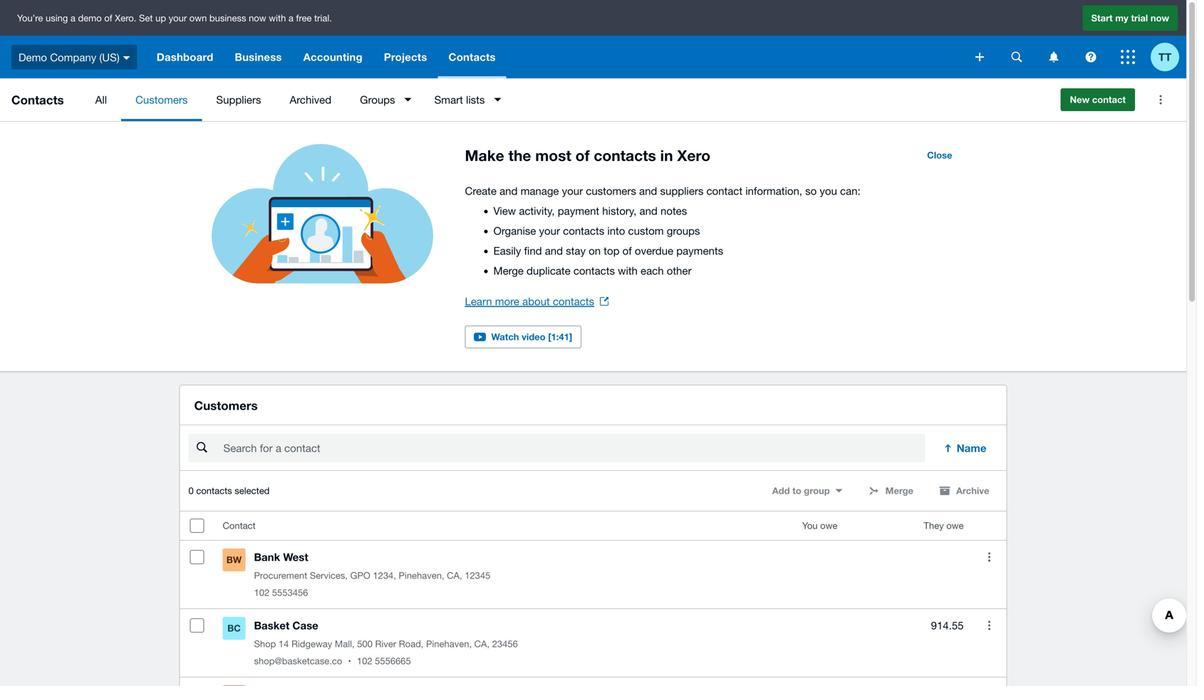 Task type: describe. For each thing, give the bounding box(es) containing it.
2 horizontal spatial svg image
[[1121, 50, 1136, 64]]

payment
[[558, 205, 600, 217]]

owe for you owe
[[821, 521, 838, 532]]

suppliers button
[[202, 78, 275, 121]]

contacts button
[[438, 36, 507, 78]]

bank west procurement services, gpo 1234, pinehaven, ca, 12345 102 5553456
[[254, 551, 491, 599]]

easily find and stay on top of overdue payments
[[494, 245, 724, 257]]

all button
[[81, 78, 121, 121]]

ca, inside basket case shop 14 ridgeway mall, 500 river road, pinehaven, ca, 23456 shop@basketcase.co • 102 5556665
[[475, 639, 490, 650]]

you
[[803, 521, 818, 532]]

procurement
[[254, 570, 307, 581]]

menu containing all
[[81, 78, 1050, 121]]

[1:41]
[[548, 331, 573, 343]]

on
[[589, 245, 601, 257]]

1 horizontal spatial of
[[576, 146, 590, 164]]

new contact button
[[1061, 88, 1136, 111]]

1 vertical spatial customers
[[194, 399, 258, 413]]

1 horizontal spatial with
[[618, 264, 638, 277]]

2 vertical spatial of
[[623, 245, 632, 257]]

suppliers
[[216, 93, 261, 106]]

accounting button
[[293, 36, 373, 78]]

name button
[[934, 434, 998, 463]]

more row options button for case
[[976, 612, 1004, 640]]

business button
[[224, 36, 293, 78]]

the
[[509, 146, 531, 164]]

start
[[1092, 12, 1113, 23]]

xero
[[677, 146, 711, 164]]

services,
[[310, 570, 348, 581]]

1 horizontal spatial svg image
[[976, 53, 984, 61]]

groups button
[[346, 78, 420, 121]]

1 horizontal spatial svg image
[[1086, 52, 1097, 62]]

free
[[296, 12, 312, 23]]

xero.
[[115, 12, 136, 23]]

groups
[[667, 225, 700, 237]]

customers
[[586, 185, 636, 197]]

start my trial now
[[1092, 12, 1170, 23]]

close button
[[919, 144, 961, 167]]

0
[[189, 486, 194, 497]]

0 contacts selected
[[189, 486, 270, 497]]

2 vertical spatial your
[[539, 225, 560, 237]]

more
[[495, 295, 520, 308]]

projects button
[[373, 36, 438, 78]]

500
[[357, 639, 373, 650]]

suppliers
[[660, 185, 704, 197]]

more row options image
[[989, 553, 991, 562]]

archived
[[290, 93, 332, 106]]

top
[[604, 245, 620, 257]]

make
[[465, 146, 504, 164]]

name
[[957, 442, 987, 455]]

more row options image
[[989, 621, 991, 631]]

of inside banner
[[104, 12, 112, 23]]

river
[[375, 639, 396, 650]]

pinehaven, inside bank west procurement services, gpo 1234, pinehaven, ca, 12345 102 5553456
[[399, 570, 445, 581]]

•
[[348, 656, 351, 667]]

find
[[524, 245, 542, 257]]

demo company (us)
[[19, 51, 120, 63]]

own
[[189, 12, 207, 23]]

manage
[[521, 185, 559, 197]]

2 horizontal spatial svg image
[[1012, 52, 1023, 62]]

contact list table element
[[180, 512, 1007, 686]]

0 horizontal spatial svg image
[[1050, 52, 1059, 62]]

you owe
[[803, 521, 838, 532]]

stay
[[566, 245, 586, 257]]

1 vertical spatial contacts
[[11, 93, 64, 107]]

video
[[522, 331, 546, 343]]

contacts down on
[[574, 264, 615, 277]]

tt button
[[1151, 36, 1187, 78]]

most
[[536, 146, 572, 164]]

add
[[773, 486, 790, 497]]

contact inside button
[[1093, 94, 1126, 105]]

more row options button for west
[[976, 543, 1004, 572]]

custom
[[628, 225, 664, 237]]

914.55 link
[[931, 617, 964, 635]]

my
[[1116, 12, 1129, 23]]

they
[[924, 521, 944, 532]]

and up 'custom'
[[640, 205, 658, 217]]

banner containing dashboard
[[0, 0, 1187, 78]]

new contact
[[1070, 94, 1126, 105]]

contacts down payment
[[563, 225, 605, 237]]

demo
[[19, 51, 47, 63]]

owe for they owe
[[947, 521, 964, 532]]

into
[[608, 225, 625, 237]]

can:
[[840, 185, 861, 197]]

you're
[[17, 12, 43, 23]]

trial
[[1132, 12, 1149, 23]]

activity,
[[519, 205, 555, 217]]

2 horizontal spatial your
[[562, 185, 583, 197]]

create
[[465, 185, 497, 197]]

west
[[283, 551, 308, 564]]

projects
[[384, 51, 427, 63]]

bank
[[254, 551, 280, 564]]

groups
[[360, 93, 395, 106]]

learn
[[465, 295, 492, 308]]

Search for a contact field
[[222, 435, 926, 462]]

basket
[[254, 620, 290, 632]]

your inside banner
[[169, 12, 187, 23]]

actions menu image
[[1147, 86, 1175, 114]]

view activity, payment history, and notes
[[494, 205, 687, 217]]

history,
[[603, 205, 637, 217]]

demo company (us) button
[[0, 36, 146, 78]]

organise
[[494, 225, 536, 237]]

ca, inside bank west procurement services, gpo 1234, pinehaven, ca, 12345 102 5553456
[[447, 570, 462, 581]]



Task type: locate. For each thing, give the bounding box(es) containing it.
now
[[249, 12, 266, 23], [1151, 12, 1170, 23]]

with left free
[[269, 12, 286, 23]]

2 more row options button from the top
[[976, 612, 1004, 640]]

0 horizontal spatial of
[[104, 12, 112, 23]]

accounting
[[303, 51, 363, 63]]

svg image inside the demo company (us) popup button
[[123, 56, 130, 60]]

0 vertical spatial of
[[104, 12, 112, 23]]

now right trial
[[1151, 12, 1170, 23]]

0 vertical spatial pinehaven,
[[399, 570, 445, 581]]

12345
[[465, 570, 491, 581]]

(us)
[[99, 51, 120, 63]]

102 right •
[[357, 656, 373, 667]]

you
[[820, 185, 838, 197]]

bc
[[227, 623, 241, 634]]

0 horizontal spatial your
[[169, 12, 187, 23]]

14
[[279, 639, 289, 650]]

1 vertical spatial merge
[[886, 486, 914, 497]]

1 now from the left
[[249, 12, 266, 23]]

archived button
[[275, 78, 346, 121]]

and left suppliers
[[639, 185, 657, 197]]

in
[[661, 146, 673, 164]]

0 horizontal spatial svg image
[[123, 56, 130, 60]]

2 horizontal spatial of
[[623, 245, 632, 257]]

1 a from the left
[[70, 12, 75, 23]]

using
[[46, 12, 68, 23]]

pinehaven, right 'road,'
[[426, 639, 472, 650]]

5556665
[[375, 656, 411, 667]]

1 horizontal spatial 102
[[357, 656, 373, 667]]

trial.
[[314, 12, 332, 23]]

1 vertical spatial ca,
[[475, 639, 490, 650]]

23456
[[492, 639, 518, 650]]

smart lists
[[435, 93, 485, 106]]

payments
[[677, 245, 724, 257]]

your
[[169, 12, 187, 23], [562, 185, 583, 197], [539, 225, 560, 237]]

a left free
[[289, 12, 294, 23]]

learn more about contacts
[[465, 295, 594, 308]]

shop
[[254, 639, 276, 650]]

merge button
[[860, 480, 922, 503]]

1 vertical spatial with
[[618, 264, 638, 277]]

1234,
[[373, 570, 396, 581]]

2 a from the left
[[289, 12, 294, 23]]

information,
[[746, 185, 803, 197]]

ca,
[[447, 570, 462, 581], [475, 639, 490, 650]]

merge inside button
[[886, 486, 914, 497]]

0 vertical spatial merge
[[494, 264, 524, 277]]

1 horizontal spatial contact
[[1093, 94, 1126, 105]]

1 vertical spatial 102
[[357, 656, 373, 667]]

0 horizontal spatial now
[[249, 12, 266, 23]]

business
[[235, 51, 282, 63]]

102
[[254, 588, 270, 599], [357, 656, 373, 667]]

1 horizontal spatial contacts
[[449, 51, 496, 63]]

pinehaven, right 1234,
[[399, 570, 445, 581]]

so
[[806, 185, 817, 197]]

0 horizontal spatial customers
[[135, 93, 188, 106]]

mall,
[[335, 639, 355, 650]]

menu
[[81, 78, 1050, 121]]

0 horizontal spatial a
[[70, 12, 75, 23]]

0 horizontal spatial contact
[[707, 185, 743, 197]]

more row options button up more row options image
[[976, 543, 1004, 572]]

watch video [1:41]
[[492, 331, 573, 343]]

add to group
[[773, 486, 830, 497]]

contacts right 0
[[196, 486, 232, 497]]

0 vertical spatial 102
[[254, 588, 270, 599]]

0 vertical spatial ca,
[[447, 570, 462, 581]]

1 vertical spatial contact
[[707, 185, 743, 197]]

2 now from the left
[[1151, 12, 1170, 23]]

0 horizontal spatial 102
[[254, 588, 270, 599]]

demo
[[78, 12, 102, 23]]

banner
[[0, 0, 1187, 78]]

learn more about contacts link
[[465, 292, 609, 312]]

ridgeway
[[292, 639, 332, 650]]

close
[[928, 150, 953, 161]]

merge duplicate contacts with each other
[[494, 264, 692, 277]]

of left xero.
[[104, 12, 112, 23]]

merge for merge duplicate contacts with each other
[[494, 264, 524, 277]]

shop@basketcase.co
[[254, 656, 342, 667]]

0 vertical spatial customers
[[135, 93, 188, 106]]

0 vertical spatial more row options button
[[976, 543, 1004, 572]]

you're using a demo of xero. set up your own business now with a free trial.
[[17, 12, 332, 23]]

contact
[[223, 521, 256, 532]]

new
[[1070, 94, 1090, 105]]

merge
[[494, 264, 524, 277], [886, 486, 914, 497]]

owe
[[821, 521, 838, 532], [947, 521, 964, 532]]

selected
[[235, 486, 270, 497]]

create and manage your customers and suppliers contact information, so you can:
[[465, 185, 861, 197]]

merge left archive button
[[886, 486, 914, 497]]

svg image
[[1012, 52, 1023, 62], [976, 53, 984, 61], [123, 56, 130, 60]]

up
[[155, 12, 166, 23]]

1 vertical spatial more row options button
[[976, 612, 1004, 640]]

customers inside button
[[135, 93, 188, 106]]

0 horizontal spatial contacts
[[11, 93, 64, 107]]

contact
[[1093, 94, 1126, 105], [707, 185, 743, 197]]

your up payment
[[562, 185, 583, 197]]

contacts up the customers
[[594, 146, 656, 164]]

notes
[[661, 205, 687, 217]]

102 down the procurement
[[254, 588, 270, 599]]

1 owe from the left
[[821, 521, 838, 532]]

customers
[[135, 93, 188, 106], [194, 399, 258, 413]]

102 inside basket case shop 14 ridgeway mall, 500 river road, pinehaven, ca, 23456 shop@basketcase.co • 102 5556665
[[357, 656, 373, 667]]

1 horizontal spatial a
[[289, 12, 294, 23]]

0 vertical spatial contacts
[[449, 51, 496, 63]]

archive
[[957, 486, 990, 497]]

duplicate
[[527, 264, 571, 277]]

5553456
[[272, 588, 308, 599]]

contacts down demo on the left top of page
[[11, 93, 64, 107]]

more row options button right 914.55 link
[[976, 612, 1004, 640]]

pinehaven,
[[399, 570, 445, 581], [426, 639, 472, 650]]

0 horizontal spatial ca,
[[447, 570, 462, 581]]

dashboard link
[[146, 36, 224, 78]]

1 vertical spatial your
[[562, 185, 583, 197]]

0 horizontal spatial merge
[[494, 264, 524, 277]]

your right up
[[169, 12, 187, 23]]

overdue
[[635, 245, 674, 257]]

customers button
[[121, 78, 202, 121]]

ca, left 23456
[[475, 639, 490, 650]]

tt
[[1159, 51, 1172, 63]]

1 more row options button from the top
[[976, 543, 1004, 572]]

1 vertical spatial pinehaven,
[[426, 639, 472, 650]]

and up "duplicate"
[[545, 245, 563, 257]]

and up view
[[500, 185, 518, 197]]

of right top
[[623, 245, 632, 257]]

merge for merge
[[886, 486, 914, 497]]

pinehaven, inside basket case shop 14 ridgeway mall, 500 river road, pinehaven, ca, 23456 shop@basketcase.co • 102 5556665
[[426, 639, 472, 650]]

2 owe from the left
[[947, 521, 964, 532]]

contacts
[[594, 146, 656, 164], [563, 225, 605, 237], [574, 264, 615, 277], [553, 295, 594, 308], [196, 486, 232, 497]]

company
[[50, 51, 96, 63]]

0 horizontal spatial with
[[269, 12, 286, 23]]

each
[[641, 264, 664, 277]]

0 vertical spatial with
[[269, 12, 286, 23]]

svg image
[[1121, 50, 1136, 64], [1050, 52, 1059, 62], [1086, 52, 1097, 62]]

contact right "new"
[[1093, 94, 1126, 105]]

1 vertical spatial of
[[576, 146, 590, 164]]

they owe
[[924, 521, 964, 532]]

bw
[[227, 555, 242, 566]]

merge down easily
[[494, 264, 524, 277]]

contacts up lists
[[449, 51, 496, 63]]

ca, left the 12345
[[447, 570, 462, 581]]

0 vertical spatial contact
[[1093, 94, 1126, 105]]

archive button
[[931, 480, 998, 503]]

business
[[210, 12, 246, 23]]

watch
[[492, 331, 519, 343]]

owe right "they"
[[947, 521, 964, 532]]

1 horizontal spatial owe
[[947, 521, 964, 532]]

set
[[139, 12, 153, 23]]

102 inside bank west procurement services, gpo 1234, pinehaven, ca, 12345 102 5553456
[[254, 588, 270, 599]]

914.55
[[931, 620, 964, 632]]

with inside banner
[[269, 12, 286, 23]]

your down activity,
[[539, 225, 560, 237]]

contacts down merge duplicate contacts with each other
[[553, 295, 594, 308]]

now right business
[[249, 12, 266, 23]]

a right using
[[70, 12, 75, 23]]

1 horizontal spatial now
[[1151, 12, 1170, 23]]

1 horizontal spatial ca,
[[475, 639, 490, 650]]

0 vertical spatial your
[[169, 12, 187, 23]]

road,
[[399, 639, 424, 650]]

0 horizontal spatial owe
[[821, 521, 838, 532]]

1 horizontal spatial your
[[539, 225, 560, 237]]

1 horizontal spatial merge
[[886, 486, 914, 497]]

1 horizontal spatial customers
[[194, 399, 258, 413]]

contacts inside contacts dropdown button
[[449, 51, 496, 63]]

with left each
[[618, 264, 638, 277]]

watch video [1:41] button
[[465, 326, 582, 349]]

of right most
[[576, 146, 590, 164]]

all
[[95, 93, 107, 106]]

contact right suppliers
[[707, 185, 743, 197]]

owe right "you"
[[821, 521, 838, 532]]

about
[[523, 295, 550, 308]]



Task type: vqa. For each thing, say whether or not it's contained in the screenshot.
Accounting
yes



